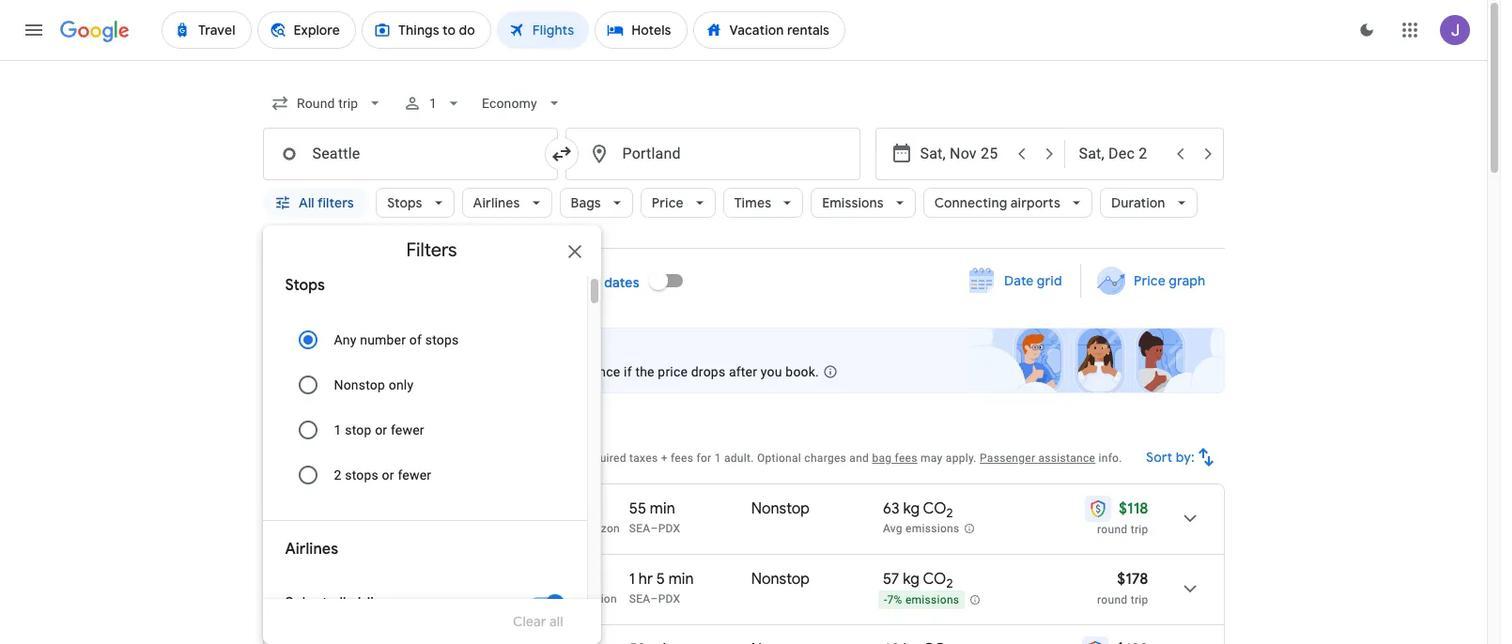 Task type: vqa. For each thing, say whether or not it's contained in the screenshot.
topmost "2"
yes



Task type: locate. For each thing, give the bounding box(es) containing it.
any inside stops option group
[[334, 333, 357, 348]]

2 vertical spatial nonstop flight. element
[[752, 641, 810, 645]]

round inside $178 round trip
[[1098, 594, 1128, 607]]

2 vertical spatial price
[[330, 340, 366, 359]]

0 vertical spatial nonstop
[[334, 378, 385, 393]]

operated by horizon air as alaska horizon
[[396, 523, 620, 536]]

round down $118 text box
[[1098, 524, 1128, 537]]

0 vertical spatial trip
[[1131, 524, 1149, 537]]

0 vertical spatial round
[[1098, 524, 1128, 537]]

1 vertical spatial or
[[382, 468, 394, 483]]

nonstop for 1 hr 5 min
[[752, 571, 810, 589]]

1 horizontal spatial fees
[[895, 452, 918, 465]]

kg
[[904, 500, 920, 519], [903, 571, 920, 589]]

1 sea from the top
[[630, 523, 651, 536]]

2 nonstop flight. element from the top
[[752, 571, 810, 592]]

2 horizontal spatial price
[[1135, 273, 1167, 289]]

price right bags "popup button"
[[652, 195, 684, 211]]

delta
[[350, 593, 377, 606], [527, 593, 554, 606]]

1 vertical spatial price
[[1135, 273, 1167, 289]]

pays
[[481, 365, 509, 380]]

change appearance image
[[1345, 8, 1390, 53]]

1 pdx from the top
[[659, 523, 681, 536]]

2 delta from the left
[[527, 593, 554, 606]]

0 horizontal spatial and
[[385, 452, 405, 465]]

0 vertical spatial price
[[652, 195, 684, 211]]

min
[[650, 500, 676, 519], [669, 571, 694, 589]]

1 vertical spatial round
[[1098, 594, 1128, 607]]

2 inside 63 kg co 2
[[947, 506, 954, 522]]

price for price
[[652, 195, 684, 211]]

1 horizontal spatial price
[[652, 195, 684, 211]]

0 horizontal spatial stops
[[345, 468, 379, 483]]

1 vertical spatial airlines
[[285, 540, 338, 559]]

on
[[340, 452, 353, 465]]

by:
[[1176, 449, 1195, 466]]

fewer up convenience
[[391, 423, 425, 438]]

nonstop flight. element
[[752, 500, 810, 522], [752, 571, 810, 592], [752, 641, 810, 645]]

0 vertical spatial co
[[923, 500, 947, 519]]

total duration 59 min. element
[[630, 641, 752, 645]]

1 horizontal spatial any
[[577, 274, 601, 291]]

1 vertical spatial kg
[[903, 571, 920, 589]]

any left "dates"
[[577, 274, 601, 291]]

trip
[[1131, 524, 1149, 537], [1131, 594, 1149, 607]]

0 horizontal spatial the
[[537, 365, 556, 380]]

None field
[[263, 86, 392, 120], [475, 86, 571, 120], [263, 86, 392, 120], [475, 86, 571, 120]]

price
[[652, 195, 684, 211], [1135, 273, 1167, 289], [330, 340, 366, 359]]

best
[[263, 423, 302, 446]]

1 horizontal spatial horizon
[[579, 523, 620, 536]]

0 horizontal spatial stops
[[285, 276, 325, 295]]

operated
[[396, 523, 445, 536], [388, 593, 436, 606]]

0 vertical spatial min
[[650, 500, 676, 519]]

delta right all
[[350, 593, 377, 606]]

trip inside $178 round trip
[[1131, 594, 1149, 607]]

0 vertical spatial sea
[[630, 523, 651, 536]]

2 up avg emissions
[[947, 506, 954, 522]]

adult.
[[725, 452, 754, 465]]

kg inside the 57 kg co 2
[[903, 571, 920, 589]]

min inside 55 min sea – pdx
[[650, 500, 676, 519]]

2 trip from the top
[[1131, 594, 1149, 607]]

stops inside popup button
[[387, 195, 423, 211]]

2 inside the 57 kg co 2
[[947, 576, 953, 592]]

1 vertical spatial price
[[356, 452, 382, 465]]

2 vertical spatial 2
[[947, 576, 953, 592]]

difference
[[560, 365, 621, 380]]

1 horizontal spatial price
[[658, 365, 688, 380]]

0 horizontal spatial delta
[[350, 593, 377, 606]]

-
[[884, 594, 888, 607]]

for
[[697, 452, 712, 465]]

0 vertical spatial nonstop flight. element
[[752, 500, 810, 522]]

only
[[389, 378, 414, 393]]

fees
[[671, 452, 694, 465], [895, 452, 918, 465]]

1 inside popup button
[[429, 96, 437, 111]]

– down "5"
[[651, 593, 659, 606]]

2 horizon from the left
[[579, 523, 620, 536]]

1 kg from the top
[[904, 500, 920, 519]]

None search field
[[263, 81, 1225, 645]]

 image
[[381, 593, 384, 606]]

you
[[512, 365, 534, 380], [761, 365, 783, 380]]

and left bag
[[850, 452, 870, 465]]

0 horizontal spatial any
[[334, 333, 357, 348]]

flights
[[396, 423, 451, 446]]

duration button
[[1101, 180, 1198, 226]]

some
[[353, 365, 387, 380]]

duration
[[1112, 195, 1166, 211]]

2 sea from the top
[[630, 593, 651, 606]]

0 vertical spatial kg
[[904, 500, 920, 519]]

0 horizontal spatial horizon
[[463, 523, 504, 536]]

emissions down the 57 kg co 2
[[906, 594, 960, 607]]

0 horizontal spatial price
[[356, 452, 382, 465]]

2 for 55 min
[[947, 506, 954, 522]]

any inside find the best price region
[[577, 274, 601, 291]]

operated down 2 stops or fewer
[[396, 523, 445, 536]]

number
[[360, 333, 406, 348]]

bags button
[[560, 180, 633, 226]]

0 vertical spatial 2
[[334, 468, 342, 483]]

1 inside stops option group
[[334, 423, 342, 438]]

by for horizon
[[448, 523, 460, 536]]

1 horizontal spatial you
[[761, 365, 783, 380]]

1 vertical spatial co
[[923, 571, 947, 589]]

grid
[[1037, 273, 1062, 289]]

2 – from the top
[[651, 593, 659, 606]]

stops right the of
[[426, 333, 459, 348]]

198 US dollars text field
[[1117, 641, 1149, 645]]

co up avg emissions
[[923, 500, 947, 519]]

any up the for
[[334, 333, 357, 348]]

– down total duration 55 min. element
[[651, 523, 659, 536]]

2 co from the top
[[923, 571, 947, 589]]

1 vertical spatial trip
[[1131, 594, 1149, 607]]

1 for 1 stop or fewer
[[334, 423, 342, 438]]

1 horizontal spatial delta
[[527, 593, 554, 606]]

price left "drops"
[[658, 365, 688, 380]]

operated left skywest
[[388, 593, 436, 606]]

google
[[435, 365, 477, 380]]

1 vertical spatial 2
[[947, 506, 954, 522]]

for some flights, google pays you the difference if the price drops after you book.
[[330, 365, 820, 380]]

1 vertical spatial stops
[[345, 468, 379, 483]]

1 for 1 hr 5 min sea – pdx
[[630, 571, 635, 589]]

fees right bag
[[895, 452, 918, 465]]

0 vertical spatial any
[[577, 274, 601, 291]]

connecting airports
[[935, 195, 1061, 211]]

1 vertical spatial pdx
[[659, 593, 681, 606]]

best departing flights
[[263, 423, 451, 446]]

1 vertical spatial –
[[651, 593, 659, 606]]

Departure text field
[[921, 129, 1007, 180]]

departing
[[306, 423, 392, 446]]

0 vertical spatial by
[[448, 523, 460, 536]]

min right 55
[[650, 500, 676, 519]]

or right stop on the left bottom of the page
[[375, 423, 388, 438]]

1 inside 1 hr 5 min sea – pdx
[[630, 571, 635, 589]]

1 for 1
[[429, 96, 437, 111]]

0 horizontal spatial fees
[[671, 452, 694, 465]]

pdx inside 1 hr 5 min sea – pdx
[[659, 593, 681, 606]]

1 hr 5 min sea – pdx
[[630, 571, 694, 606]]

based
[[305, 452, 337, 465]]

1 vertical spatial fewer
[[398, 468, 432, 483]]

flight details. leaves seattle-tacoma international airport at 7:20 am on saturday, november 25 and arrives at portland international airport at 8:25 am on saturday, november 25. image
[[1168, 567, 1213, 612]]

2 fees from the left
[[895, 452, 918, 465]]

airports
[[1011, 195, 1061, 211]]

0 vertical spatial emissions
[[906, 523, 960, 536]]

min right "5"
[[669, 571, 694, 589]]

price graph
[[1135, 273, 1206, 289]]

0 vertical spatial –
[[651, 523, 659, 536]]

or down ranked based on price and convenience
[[382, 468, 394, 483]]

and up 2 stops or fewer
[[385, 452, 405, 465]]

kg right 57
[[903, 571, 920, 589]]

sea down 55
[[630, 523, 651, 536]]

the
[[537, 365, 556, 380], [636, 365, 655, 380]]

total duration 1 hr 5 min. element
[[630, 571, 752, 592]]

1 – from the top
[[651, 523, 659, 536]]

$178 round trip
[[1098, 571, 1149, 607]]

or for stop
[[375, 423, 388, 438]]

pdx down "5"
[[659, 593, 681, 606]]

delta right the dba
[[527, 593, 554, 606]]

2 vertical spatial nonstop
[[752, 571, 810, 589]]

the left difference
[[537, 365, 556, 380]]

the right if
[[636, 365, 655, 380]]

you right after
[[761, 365, 783, 380]]

learn more about price guarantee image
[[808, 350, 853, 395]]

1 vertical spatial any
[[334, 333, 357, 348]]

1 vertical spatial by
[[439, 593, 452, 606]]

co inside 63 kg co 2
[[923, 500, 947, 519]]

any
[[577, 274, 601, 291], [334, 333, 357, 348]]

emissions down 63 kg co 2
[[906, 523, 960, 536]]

1 horizontal spatial and
[[850, 452, 870, 465]]

price up 2 stops or fewer
[[356, 452, 382, 465]]

price graph button
[[1086, 264, 1221, 298]]

178 US dollars text field
[[1118, 571, 1149, 589]]

nonstop
[[334, 378, 385, 393], [752, 500, 810, 519], [752, 571, 810, 589]]

or for stops
[[382, 468, 394, 483]]

2 inside stops option group
[[334, 468, 342, 483]]

sea down hr on the left of the page
[[630, 593, 651, 606]]

1 trip from the top
[[1131, 524, 1149, 537]]

any number of stops
[[334, 333, 459, 348]]

pdx down total duration 55 min. element
[[659, 523, 681, 536]]

2 stops or fewer
[[334, 468, 432, 483]]

horizon right alaska
[[579, 523, 620, 536]]

1
[[429, 96, 437, 111], [334, 423, 342, 438], [715, 452, 722, 465], [630, 571, 635, 589]]

0 horizontal spatial you
[[512, 365, 534, 380]]

None text field
[[263, 128, 558, 180], [565, 128, 860, 180], [263, 128, 558, 180], [565, 128, 860, 180]]

0 vertical spatial stops
[[387, 195, 423, 211]]

stops
[[426, 333, 459, 348], [345, 468, 379, 483]]

price left graph
[[1135, 273, 1167, 289]]

0 vertical spatial operated
[[396, 523, 445, 536]]

airlines right stops popup button on the left of page
[[473, 195, 520, 211]]

price inside button
[[1135, 273, 1167, 289]]

1 vertical spatial nonstop
[[752, 500, 810, 519]]

55 min sea – pdx
[[630, 500, 681, 536]]

price
[[658, 365, 688, 380], [356, 452, 382, 465]]

fees right +
[[671, 452, 694, 465]]

2 down on
[[334, 468, 342, 483]]

0 horizontal spatial price
[[330, 340, 366, 359]]

horizon left 'air'
[[463, 523, 504, 536]]

prices include required taxes + fees for 1 adult. optional charges and bag fees may apply. passenger assistance
[[506, 452, 1096, 465]]

prices
[[506, 452, 539, 465]]

1 horizontal spatial stops
[[426, 333, 459, 348]]

Return text field
[[1079, 129, 1166, 180]]

fewer
[[391, 423, 425, 438], [398, 468, 432, 483]]

1 vertical spatial nonstop flight. element
[[752, 571, 810, 592]]

stops up filters
[[387, 195, 423, 211]]

co inside the 57 kg co 2
[[923, 571, 947, 589]]

connecting airports button
[[924, 180, 1093, 226]]

2 kg from the top
[[903, 571, 920, 589]]

1 co from the top
[[923, 500, 947, 519]]

stops down ranked based on price and convenience
[[345, 468, 379, 483]]

any for any number of stops
[[334, 333, 357, 348]]

by left skywest
[[439, 593, 452, 606]]

stops left prices
[[285, 276, 325, 295]]

kg for 63
[[904, 500, 920, 519]]

you right the pays
[[512, 365, 534, 380]]

2 pdx from the top
[[659, 593, 681, 606]]

0 vertical spatial price
[[658, 365, 688, 380]]

new
[[458, 344, 483, 356]]

by
[[448, 523, 460, 536], [439, 593, 452, 606]]

1 vertical spatial sea
[[630, 593, 651, 606]]

1 vertical spatial min
[[669, 571, 694, 589]]

pdx
[[659, 523, 681, 536], [659, 593, 681, 606]]

sea
[[630, 523, 651, 536], [630, 593, 651, 606]]

kg right 63
[[904, 500, 920, 519]]

fewer down convenience
[[398, 468, 432, 483]]

connecting
[[935, 195, 1008, 211]]

0 vertical spatial stops
[[426, 333, 459, 348]]

0 vertical spatial fewer
[[391, 423, 425, 438]]

1 vertical spatial operated
[[388, 593, 436, 606]]

fewer for 1 stop or fewer
[[391, 423, 425, 438]]

by left 'air'
[[448, 523, 460, 536]]

1 horizontal spatial stops
[[387, 195, 423, 211]]

after
[[729, 365, 758, 380]]

1 horizontal spatial airlines
[[473, 195, 520, 211]]

sort
[[1146, 449, 1173, 466]]

1 nonstop flight. element from the top
[[752, 500, 810, 522]]

0 vertical spatial or
[[375, 423, 388, 438]]

swap origin and destination. image
[[550, 143, 573, 165]]

nonstop inside stops option group
[[334, 378, 385, 393]]

trip down $118 text box
[[1131, 524, 1149, 537]]

co up -7% emissions
[[923, 571, 947, 589]]

0 vertical spatial pdx
[[659, 523, 681, 536]]

1 and from the left
[[385, 452, 405, 465]]

price up the for
[[330, 340, 366, 359]]

2 round from the top
[[1098, 594, 1128, 607]]

2 up -7% emissions
[[947, 576, 953, 592]]

and
[[385, 452, 405, 465], [850, 452, 870, 465]]

1 fees from the left
[[671, 452, 694, 465]]

kg inside 63 kg co 2
[[904, 500, 920, 519]]

0 vertical spatial airlines
[[473, 195, 520, 211]]

alaska
[[540, 523, 576, 536]]

none search field containing filters
[[263, 81, 1225, 645]]

airlines up select
[[285, 540, 338, 559]]

price inside popup button
[[652, 195, 684, 211]]

1 horizontal spatial the
[[636, 365, 655, 380]]

round down 178 us dollars 'text field'
[[1098, 594, 1128, 607]]

stops option group
[[285, 318, 564, 498]]

trip down 178 us dollars 'text field'
[[1131, 594, 1149, 607]]

co
[[923, 500, 947, 519], [923, 571, 947, 589]]

charges
[[805, 452, 847, 465]]

passenger assistance button
[[980, 452, 1096, 465]]

book.
[[786, 365, 820, 380]]



Task type: describe. For each thing, give the bounding box(es) containing it.
57
[[883, 571, 900, 589]]

close dialog image
[[563, 241, 586, 263]]

apply.
[[946, 452, 977, 465]]

3 nonstop flight. element from the top
[[752, 641, 810, 645]]

sea inside 1 hr 5 min sea – pdx
[[630, 593, 651, 606]]

ranked
[[263, 452, 302, 465]]

7%
[[888, 594, 903, 607]]

price for price guarantee
[[330, 340, 366, 359]]

any dates
[[577, 274, 640, 291]]

1 button
[[395, 81, 471, 126]]

ranked based on price and convenience
[[263, 452, 474, 465]]

all
[[298, 195, 314, 211]]

sea inside 55 min sea – pdx
[[630, 523, 651, 536]]

operated by skywest dba delta connection
[[388, 593, 617, 606]]

emissions button
[[811, 180, 916, 226]]

price for price graph
[[1135, 273, 1167, 289]]

1 vertical spatial stops
[[285, 276, 325, 295]]

airlines
[[350, 595, 398, 614]]

2 for 1 hr 5 min
[[947, 576, 953, 592]]

co for 57
[[923, 571, 947, 589]]

guarantee
[[370, 340, 442, 359]]

1 delta from the left
[[350, 593, 377, 606]]

all filters button
[[263, 180, 369, 226]]

55
[[630, 500, 647, 519]]

price button
[[641, 180, 716, 226]]

1 you from the left
[[512, 365, 534, 380]]

5
[[657, 571, 665, 589]]

nonstop flight. element for 1 hr 5 min
[[752, 571, 810, 592]]

operated for operated by horizon air as alaska horizon
[[396, 523, 445, 536]]

track
[[295, 274, 329, 291]]

2 and from the left
[[850, 452, 870, 465]]

best departing flights main content
[[263, 258, 1225, 645]]

round trip
[[1098, 524, 1149, 537]]

1 stop or fewer
[[334, 423, 425, 438]]

find the best price region
[[263, 258, 1225, 313]]

bag fees button
[[873, 452, 918, 465]]

if
[[624, 365, 632, 380]]

drops
[[692, 365, 726, 380]]

stops button
[[376, 180, 455, 226]]

prices
[[332, 274, 372, 291]]

total duration 55 min. element
[[630, 500, 752, 522]]

57 kg co 2
[[883, 571, 953, 592]]

airlines inside popup button
[[473, 195, 520, 211]]

graph
[[1170, 273, 1206, 289]]

dates
[[605, 274, 640, 291]]

convenience
[[408, 452, 474, 465]]

airlines button
[[462, 180, 552, 226]]

1 the from the left
[[537, 365, 556, 380]]

main menu image
[[23, 19, 45, 41]]

times
[[735, 195, 772, 211]]

assistance
[[1039, 452, 1096, 465]]

1 round from the top
[[1098, 524, 1128, 537]]

select
[[285, 595, 328, 614]]

63 kg co 2
[[883, 500, 954, 522]]

all filters
[[298, 195, 354, 211]]

co for 63
[[923, 500, 947, 519]]

filters
[[317, 195, 354, 211]]

1 horizon from the left
[[463, 523, 504, 536]]

times button
[[723, 180, 804, 226]]

emissions
[[823, 195, 884, 211]]

as
[[525, 523, 537, 536]]

track prices
[[295, 274, 372, 291]]

all
[[332, 595, 346, 614]]

kg for 57
[[903, 571, 920, 589]]

may
[[921, 452, 943, 465]]

0 horizontal spatial airlines
[[285, 540, 338, 559]]

63
[[883, 500, 900, 519]]

$178
[[1118, 571, 1149, 589]]

bags
[[571, 195, 601, 211]]

avg
[[883, 523, 903, 536]]

dba
[[501, 593, 524, 606]]

operated for operated by skywest dba delta connection
[[388, 593, 436, 606]]

$118
[[1119, 500, 1149, 519]]

nonstop flight. element for 55 min
[[752, 500, 810, 522]]

sort by: button
[[1139, 435, 1225, 480]]

required
[[583, 452, 627, 465]]

stop
[[345, 423, 372, 438]]

hr
[[639, 571, 653, 589]]

by for skywest
[[439, 593, 452, 606]]

filters
[[407, 239, 457, 262]]

date grid
[[1004, 273, 1062, 289]]

flight details. leaves seattle-tacoma international airport at 6:45 am on saturday, november 25 and arrives at portland international airport at 7:40 am on saturday, november 25. image
[[1168, 496, 1213, 541]]

any for any dates
[[577, 274, 601, 291]]

bag
[[873, 452, 892, 465]]

nonstop for 55 min
[[752, 500, 810, 519]]

New feature text field
[[450, 340, 491, 359]]

fewer for 2 stops or fewer
[[398, 468, 432, 483]]

select all airlines
[[285, 595, 398, 614]]

-7% emissions
[[884, 594, 960, 607]]

taxes
[[630, 452, 658, 465]]

2 you from the left
[[761, 365, 783, 380]]

flights,
[[390, 365, 431, 380]]

pdx inside 55 min sea – pdx
[[659, 523, 681, 536]]

1 vertical spatial emissions
[[906, 594, 960, 607]]

for
[[330, 365, 350, 380]]

min inside 1 hr 5 min sea – pdx
[[669, 571, 694, 589]]

– inside 1 hr 5 min sea – pdx
[[651, 593, 659, 606]]

of
[[410, 333, 422, 348]]

– inside 55 min sea – pdx
[[651, 523, 659, 536]]

optional
[[757, 452, 802, 465]]

2 the from the left
[[636, 365, 655, 380]]

+
[[661, 452, 668, 465]]

118 US dollars text field
[[1119, 500, 1149, 519]]

air
[[507, 523, 522, 536]]

include
[[542, 452, 580, 465]]

nonstop only
[[334, 378, 414, 393]]

loading results progress bar
[[0, 60, 1488, 64]]

date grid button
[[955, 264, 1077, 298]]



